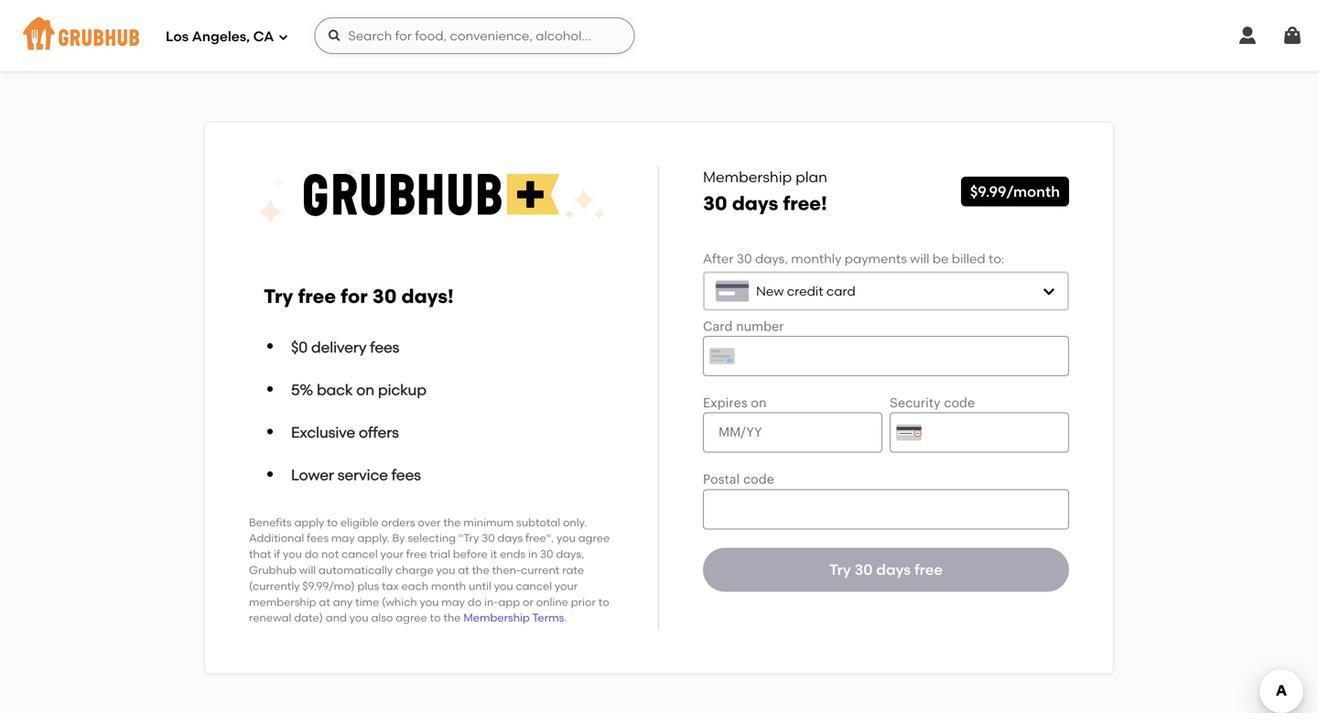 Task type: describe. For each thing, give the bounding box(es) containing it.
tax
[[382, 579, 399, 593]]

plan
[[796, 168, 827, 186]]

membership terms .
[[464, 611, 567, 624]]

1 vertical spatial cancel
[[516, 579, 552, 593]]

on
[[356, 381, 375, 399]]

eligible
[[341, 516, 379, 529]]

monthly
[[791, 251, 842, 266]]

$0
[[291, 338, 308, 356]]

rate
[[562, 563, 584, 577]]

fees inside benefits apply to eligible orders over the minimum subtotal only. additional fees may apply. by selecting "try 30 days free", you agree that if you do not cancel your free trial before it ends in 30 days, grubhub will automatically charge you at the then-current rate (currently $9.99/mo) plus tax each month until you cancel your membership at any time (which you may do in-app or online prior to renewal date) and you also agree to the
[[307, 532, 329, 545]]

until
[[469, 579, 491, 593]]

1 horizontal spatial to
[[430, 611, 441, 624]]

new credit card
[[756, 283, 856, 299]]

30 inside button
[[855, 561, 873, 579]]

orders
[[381, 516, 415, 529]]

1 horizontal spatial your
[[555, 579, 578, 593]]

ends
[[500, 547, 526, 561]]

apply.
[[357, 532, 390, 545]]

$0 delivery fees
[[291, 338, 399, 356]]

fees for lower service fees
[[392, 466, 421, 484]]

month
[[431, 579, 466, 593]]

subtotal
[[516, 516, 560, 529]]

delivery
[[311, 338, 367, 356]]

grubhub
[[249, 563, 297, 577]]

it
[[490, 547, 497, 561]]

credit
[[787, 283, 823, 299]]

1 vertical spatial the
[[472, 563, 489, 577]]

by
[[392, 532, 405, 545]]

for
[[341, 285, 368, 308]]

free",
[[525, 532, 554, 545]]

will inside benefits apply to eligible orders over the minimum subtotal only. additional fees may apply. by selecting "try 30 days free", you agree that if you do not cancel your free trial before it ends in 30 days, grubhub will automatically charge you at the then-current rate (currently $9.99/mo) plus tax each month until you cancel your membership at any time (which you may do in-app or online prior to renewal date) and you also agree to the
[[299, 563, 316, 577]]

or
[[523, 595, 534, 609]]

0 horizontal spatial svg image
[[278, 32, 289, 43]]

1 horizontal spatial agree
[[578, 532, 610, 545]]

exclusive offers
[[291, 423, 399, 441]]

not
[[321, 547, 339, 561]]

try for try free for 30 days!
[[264, 285, 293, 308]]

benefits apply to eligible orders over the minimum subtotal only. additional fees may apply. by selecting "try 30 days free", you agree that if you do not cancel your free trial before it ends in 30 days, grubhub will automatically charge you at the then-current rate (currently $9.99/mo) plus tax each month until you cancel your membership at any time (which you may do in-app or online prior to renewal date) and you also agree to the
[[249, 516, 610, 624]]

payments
[[845, 251, 907, 266]]

days inside membership plan 30 days free!
[[732, 192, 778, 215]]

free inside benefits apply to eligible orders over the minimum subtotal only. additional fees may apply. by selecting "try 30 days free", you agree that if you do not cancel your free trial before it ends in 30 days, grubhub will automatically charge you at the then-current rate (currently $9.99/mo) plus tax each month until you cancel your membership at any time (which you may do in-app or online prior to renewal date) and you also agree to the
[[406, 547, 427, 561]]

1 horizontal spatial days,
[[755, 251, 788, 266]]

2 vertical spatial the
[[443, 611, 461, 624]]

billed
[[952, 251, 986, 266]]

you down only.
[[557, 532, 576, 545]]

try for try 30 days free
[[829, 561, 851, 579]]

lower
[[291, 466, 334, 484]]

apply
[[294, 516, 324, 529]]

you down time
[[349, 611, 369, 624]]

over
[[418, 516, 441, 529]]

30 inside membership plan 30 days free!
[[703, 192, 727, 215]]

before
[[453, 547, 488, 561]]

be
[[933, 251, 949, 266]]

you down the then-
[[494, 579, 513, 593]]

days!
[[401, 285, 454, 308]]

.
[[564, 611, 567, 624]]

after 30 days, monthly payments will be billed to:
[[703, 251, 1005, 266]]

you right if
[[283, 547, 302, 561]]

0 vertical spatial cancel
[[342, 547, 378, 561]]

membership terms link
[[464, 611, 564, 624]]

in-
[[484, 595, 498, 609]]

0 horizontal spatial agree
[[396, 611, 427, 624]]

angeles,
[[192, 28, 250, 45]]

to:
[[989, 251, 1005, 266]]

back
[[317, 381, 353, 399]]

in
[[528, 547, 538, 561]]

0 vertical spatial will
[[910, 251, 930, 266]]

terms
[[532, 611, 564, 624]]

los
[[166, 28, 189, 45]]

if
[[274, 547, 280, 561]]

also
[[371, 611, 393, 624]]

pickup
[[378, 381, 427, 399]]

that
[[249, 547, 271, 561]]

lower service fees
[[291, 466, 421, 484]]

2 horizontal spatial svg image
[[1282, 25, 1304, 47]]

and
[[326, 611, 347, 624]]

1 vertical spatial to
[[598, 595, 609, 609]]

5% back on pickup
[[291, 381, 427, 399]]



Task type: locate. For each thing, give the bounding box(es) containing it.
app
[[498, 595, 520, 609]]

0 vertical spatial agree
[[578, 532, 610, 545]]

agree
[[578, 532, 610, 545], [396, 611, 427, 624]]

may
[[331, 532, 355, 545], [441, 595, 465, 609]]

1 horizontal spatial do
[[468, 595, 482, 609]]

cancel up or
[[516, 579, 552, 593]]

will left the be
[[910, 251, 930, 266]]

try 30 days free button
[[703, 548, 1069, 592]]

0 vertical spatial the
[[443, 516, 461, 529]]

1 vertical spatial fees
[[392, 466, 421, 484]]

2 vertical spatial days
[[876, 561, 911, 579]]

1 vertical spatial days,
[[556, 547, 584, 561]]

cancel
[[342, 547, 378, 561], [516, 579, 552, 593]]

(which
[[382, 595, 417, 609]]

service
[[338, 466, 388, 484]]

free!
[[783, 192, 827, 215]]

1 horizontal spatial days
[[732, 192, 778, 215]]

1 vertical spatial will
[[299, 563, 316, 577]]

do
[[305, 547, 319, 561], [468, 595, 482, 609]]

you down each
[[420, 595, 439, 609]]

0 horizontal spatial will
[[299, 563, 316, 577]]

selecting
[[408, 532, 456, 545]]

current
[[521, 563, 560, 577]]

1 vertical spatial try
[[829, 561, 851, 579]]

1 horizontal spatial free
[[406, 547, 427, 561]]

2 vertical spatial fees
[[307, 532, 329, 545]]

5%
[[291, 381, 313, 399]]

2 horizontal spatial free
[[914, 561, 943, 579]]

(currently
[[249, 579, 300, 593]]

date)
[[294, 611, 323, 624]]

any
[[333, 595, 353, 609]]

trial
[[430, 547, 450, 561]]

renewal
[[249, 611, 291, 624]]

at down $9.99/mo)
[[319, 595, 330, 609]]

card
[[826, 283, 856, 299]]

1 vertical spatial your
[[555, 579, 578, 593]]

1 horizontal spatial at
[[458, 563, 469, 577]]

1 vertical spatial svg image
[[1042, 284, 1056, 299]]

1 vertical spatial do
[[468, 595, 482, 609]]

try inside button
[[829, 561, 851, 579]]

after
[[703, 251, 734, 266]]

to down month
[[430, 611, 441, 624]]

may down month
[[441, 595, 465, 609]]

additional
[[249, 532, 304, 545]]

0 vertical spatial try
[[264, 285, 293, 308]]

only.
[[563, 516, 587, 529]]

try 30 days free
[[829, 561, 943, 579]]

free inside button
[[914, 561, 943, 579]]

your
[[380, 547, 404, 561], [555, 579, 578, 593]]

1 horizontal spatial will
[[910, 251, 930, 266]]

do left not at the bottom left of page
[[305, 547, 319, 561]]

1 horizontal spatial try
[[829, 561, 851, 579]]

then-
[[492, 563, 521, 577]]

0 vertical spatial membership
[[703, 168, 792, 186]]

0 vertical spatial at
[[458, 563, 469, 577]]

0 horizontal spatial membership
[[464, 611, 530, 624]]

0 horizontal spatial to
[[327, 516, 338, 529]]

main navigation navigation
[[0, 0, 1318, 71]]

agree down the (which
[[396, 611, 427, 624]]

$9.99/month
[[970, 183, 1060, 200]]

0 horizontal spatial try
[[264, 285, 293, 308]]

fees down apply
[[307, 532, 329, 545]]

days, inside benefits apply to eligible orders over the minimum subtotal only. additional fees may apply. by selecting "try 30 days free", you agree that if you do not cancel your free trial before it ends in 30 days, grubhub will automatically charge you at the then-current rate (currently $9.99/mo) plus tax each month until you cancel your membership at any time (which you may do in-app or online prior to renewal date) and you also agree to the
[[556, 547, 584, 561]]

try free for 30 days!
[[264, 285, 454, 308]]

0 horizontal spatial days
[[497, 532, 523, 545]]

to
[[327, 516, 338, 529], [598, 595, 609, 609], [430, 611, 441, 624]]

1 horizontal spatial svg image
[[1042, 284, 1056, 299]]

ca
[[253, 28, 274, 45]]

offers
[[359, 423, 399, 441]]

membership down in-
[[464, 611, 530, 624]]

the right over
[[443, 516, 461, 529]]

0 horizontal spatial cancel
[[342, 547, 378, 561]]

los angeles, ca
[[166, 28, 274, 45]]

exclusive
[[291, 423, 355, 441]]

membership up free!
[[703, 168, 792, 186]]

free
[[298, 285, 336, 308], [406, 547, 427, 561], [914, 561, 943, 579]]

membership for .
[[464, 611, 530, 624]]

$9.99/mo)
[[302, 579, 355, 593]]

0 horizontal spatial free
[[298, 285, 336, 308]]

membership
[[249, 595, 316, 609]]

1 vertical spatial at
[[319, 595, 330, 609]]

try
[[264, 285, 293, 308], [829, 561, 851, 579]]

0 horizontal spatial do
[[305, 547, 319, 561]]

0 vertical spatial to
[[327, 516, 338, 529]]

cancel up automatically
[[342, 547, 378, 561]]

at
[[458, 563, 469, 577], [319, 595, 330, 609]]

svg image inside main navigation navigation
[[327, 28, 342, 43]]

benefits
[[249, 516, 292, 529]]

0 vertical spatial svg image
[[327, 28, 342, 43]]

to right prior
[[598, 595, 609, 609]]

you
[[557, 532, 576, 545], [283, 547, 302, 561], [436, 563, 455, 577], [494, 579, 513, 593], [420, 595, 439, 609], [349, 611, 369, 624]]

0 vertical spatial may
[[331, 532, 355, 545]]

your down rate
[[555, 579, 578, 593]]

0 vertical spatial days
[[732, 192, 778, 215]]

days inside button
[[876, 561, 911, 579]]

agree down only.
[[578, 532, 610, 545]]

0 vertical spatial days,
[[755, 251, 788, 266]]

1 vertical spatial days
[[497, 532, 523, 545]]

0 horizontal spatial may
[[331, 532, 355, 545]]

minimum
[[463, 516, 514, 529]]

1 horizontal spatial may
[[441, 595, 465, 609]]

the down month
[[443, 611, 461, 624]]

days, up new
[[755, 251, 788, 266]]

0 horizontal spatial at
[[319, 595, 330, 609]]

may up not at the bottom left of page
[[331, 532, 355, 545]]

each
[[401, 579, 428, 593]]

0 horizontal spatial your
[[380, 547, 404, 561]]

you up month
[[436, 563, 455, 577]]

fees right 'delivery' at the top left of the page
[[370, 338, 399, 356]]

Search for food, convenience, alcohol... search field
[[314, 17, 635, 54]]

1 horizontal spatial svg image
[[1237, 25, 1259, 47]]

0 vertical spatial your
[[380, 547, 404, 561]]

"try
[[459, 532, 479, 545]]

1 vertical spatial membership
[[464, 611, 530, 624]]

prior
[[571, 595, 596, 609]]

fees for $0 delivery fees
[[370, 338, 399, 356]]

online
[[536, 595, 568, 609]]

membership logo image
[[257, 167, 606, 225]]

2 horizontal spatial days
[[876, 561, 911, 579]]

1 vertical spatial agree
[[396, 611, 427, 624]]

1 horizontal spatial membership
[[703, 168, 792, 186]]

days,
[[755, 251, 788, 266], [556, 547, 584, 561]]

the
[[443, 516, 461, 529], [472, 563, 489, 577], [443, 611, 461, 624]]

membership
[[703, 168, 792, 186], [464, 611, 530, 624]]

0 vertical spatial do
[[305, 547, 319, 561]]

plus
[[358, 579, 379, 593]]

charge
[[395, 563, 434, 577]]

membership for 30
[[703, 168, 792, 186]]

membership inside membership plan 30 days free!
[[703, 168, 792, 186]]

2 horizontal spatial to
[[598, 595, 609, 609]]

svg image
[[327, 28, 342, 43], [1042, 284, 1056, 299]]

1 horizontal spatial cancel
[[516, 579, 552, 593]]

the up the until
[[472, 563, 489, 577]]

days inside benefits apply to eligible orders over the minimum subtotal only. additional fees may apply. by selecting "try 30 days free", you agree that if you do not cancel your free trial before it ends in 30 days, grubhub will automatically charge you at the then-current rate (currently $9.99/mo) plus tax each month until you cancel your membership at any time (which you may do in-app or online prior to renewal date) and you also agree to the
[[497, 532, 523, 545]]

to right apply
[[327, 516, 338, 529]]

will up $9.99/mo)
[[299, 563, 316, 577]]

30
[[703, 192, 727, 215], [737, 251, 752, 266], [372, 285, 397, 308], [482, 532, 495, 545], [540, 547, 553, 561], [855, 561, 873, 579]]

fees right service
[[392, 466, 421, 484]]

0 horizontal spatial svg image
[[327, 28, 342, 43]]

0 horizontal spatial days,
[[556, 547, 584, 561]]

svg image
[[1237, 25, 1259, 47], [1282, 25, 1304, 47], [278, 32, 289, 43]]

days, up rate
[[556, 547, 584, 561]]

1 vertical spatial may
[[441, 595, 465, 609]]

your down by
[[380, 547, 404, 561]]

fees
[[370, 338, 399, 356], [392, 466, 421, 484], [307, 532, 329, 545]]

membership plan 30 days free!
[[703, 168, 827, 215]]

time
[[355, 595, 379, 609]]

automatically
[[319, 563, 393, 577]]

do left in-
[[468, 595, 482, 609]]

new
[[756, 283, 784, 299]]

at down before
[[458, 563, 469, 577]]

2 vertical spatial to
[[430, 611, 441, 624]]

days
[[732, 192, 778, 215], [497, 532, 523, 545], [876, 561, 911, 579]]

0 vertical spatial fees
[[370, 338, 399, 356]]



Task type: vqa. For each thing, say whether or not it's contained in the screenshot.
the top a®
no



